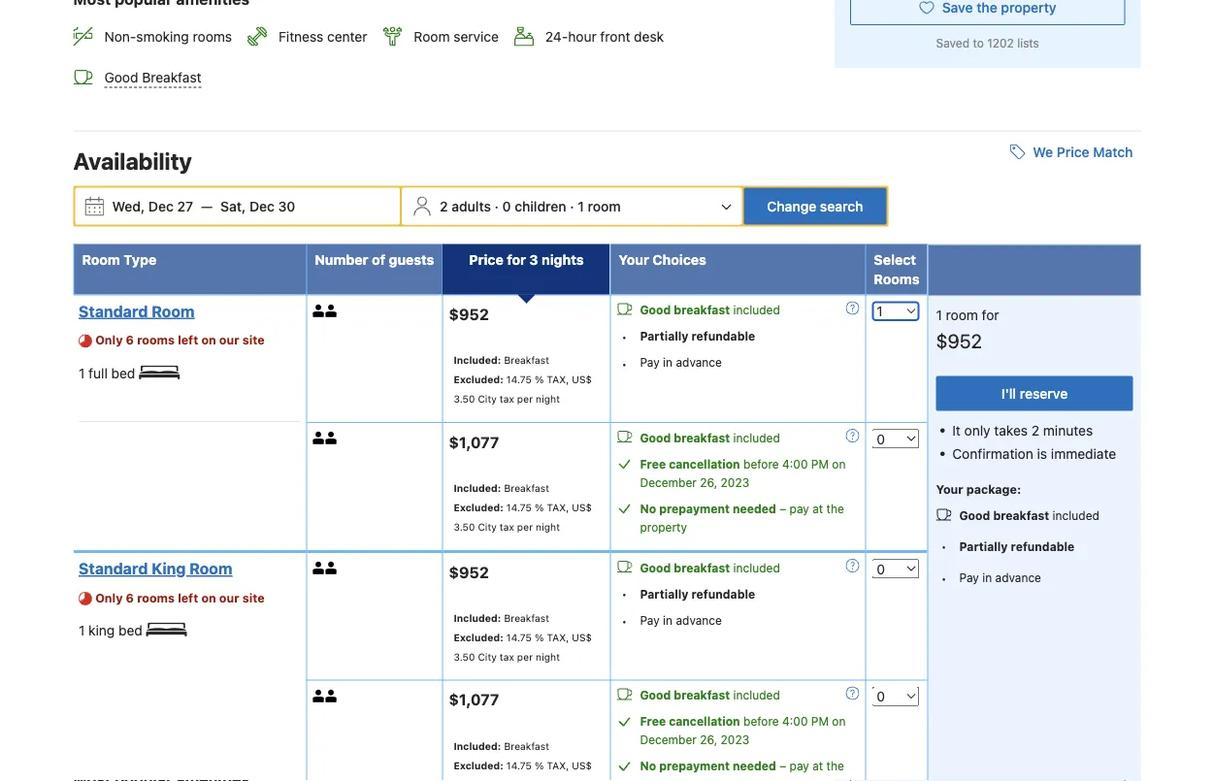 Task type: describe. For each thing, give the bounding box(es) containing it.
1 vertical spatial price
[[469, 251, 504, 267]]

2 dec from the left
[[249, 198, 275, 214]]

change
[[767, 198, 817, 214]]

3 city from the top
[[478, 651, 497, 663]]

1 3.50 from the top
[[454, 393, 475, 405]]

2 14.75 % tax, us$ 3.50 city tax per night from the top
[[454, 502, 592, 533]]

2 % from the top
[[535, 502, 544, 513]]

property for more details on meals and payment options image
[[640, 778, 687, 781]]

saved to 1202 lists
[[936, 36, 1040, 49]]

children
[[515, 198, 567, 214]]

needed for more details on meals and payment options image
[[733, 760, 776, 773]]

1 excluded: from the top
[[454, 374, 504, 386]]

2 inside it only takes 2 minutes confirmation is immediate
[[1032, 422, 1040, 438]]

$1,077 for more details on meals and payment options image
[[449, 691, 499, 709]]

we
[[1033, 144, 1053, 160]]

26, for more details on meals and payment options image
[[700, 734, 718, 747]]

4:00 for second more details on meals and payment options icon from the bottom
[[782, 457, 808, 471]]

2 free from the top
[[640, 715, 666, 729]]

select
[[874, 251, 916, 267]]

sat,
[[221, 198, 246, 214]]

2 per from the top
[[517, 521, 533, 533]]

left for room
[[178, 333, 198, 347]]

4 included: breakfast from the top
[[454, 740, 549, 752]]

availability
[[73, 147, 192, 174]]

room inside dropdown button
[[588, 198, 621, 214]]

full
[[88, 365, 108, 381]]

change search button
[[744, 188, 887, 225]]

27
[[177, 198, 193, 214]]

– for more details on meals and payment options image
[[780, 760, 787, 773]]

room left service
[[414, 29, 450, 45]]

pay in advance for standard king room
[[640, 613, 722, 627]]

standard king room link
[[79, 559, 295, 578]]

4 night from the top
[[536, 779, 560, 781]]

good breakfast
[[104, 69, 201, 85]]

service
[[454, 29, 499, 45]]

pm for more details on meals and payment options image
[[811, 715, 829, 729]]

1 vertical spatial partially refundable
[[960, 540, 1075, 554]]

30
[[278, 198, 295, 214]]

1 the from the top
[[827, 502, 844, 516]]

4 excluded: from the top
[[454, 759, 504, 771]]

immediate
[[1051, 446, 1117, 462]]

in for standard king room
[[663, 613, 673, 627]]

hour
[[568, 29, 597, 45]]

2 adults · 0 children · 1 room button
[[404, 188, 740, 225]]

2 cancellation from the top
[[669, 715, 740, 729]]

good breakfast included for second more details on meals and payment options icon from the bottom
[[640, 431, 780, 445]]

price for 3 nights
[[469, 251, 584, 267]]

4:00 for more details on meals and payment options image
[[782, 715, 808, 729]]

3 us$ from the top
[[572, 632, 592, 643]]

before for second more details on meals and payment options icon from the bottom
[[744, 457, 779, 471]]

0 vertical spatial rooms
[[193, 29, 232, 45]]

before for more details on meals and payment options image
[[744, 715, 779, 729]]

1 included: breakfast from the top
[[454, 355, 549, 366]]

4 included: from the top
[[454, 740, 501, 752]]

front
[[600, 29, 630, 45]]

1 vertical spatial partially
[[960, 540, 1008, 554]]

no for second more details on meals and payment options icon from the bottom
[[640, 502, 656, 516]]

good breakfast included for more details on meals and payment options icon for standard room
[[640, 303, 780, 317]]

sat, dec 30 button
[[213, 189, 303, 224]]

1 room for $952
[[936, 307, 999, 352]]

24-hour front desk
[[545, 29, 664, 45]]

only for standard king room
[[95, 591, 123, 605]]

pm for second more details on meals and payment options icon from the bottom
[[811, 457, 829, 471]]

property for second more details on meals and payment options icon from the bottom
[[640, 521, 687, 534]]

more details on meals and payment options image for standard king room
[[846, 559, 860, 573]]

1 – pay at the property from the top
[[640, 502, 844, 534]]

4 tax from the top
[[500, 779, 514, 781]]

king
[[152, 560, 186, 578]]

1 tax, from the top
[[547, 374, 569, 386]]

4 3.50 from the top
[[454, 779, 475, 781]]

i'll reserve button
[[936, 376, 1133, 411]]

partially refundable for standard king room
[[640, 587, 756, 601]]

good breakfast included for more details on meals and payment options image
[[640, 689, 780, 702]]

3 tax, from the top
[[547, 632, 569, 643]]

your for your package:
[[936, 482, 964, 496]]

6 for room
[[126, 333, 134, 347]]

advance for standard room
[[676, 356, 722, 369]]

2 us$ from the top
[[572, 502, 592, 513]]

select rooms
[[874, 251, 920, 287]]

$952 inside 1 room for $952
[[936, 330, 982, 352]]

it
[[953, 422, 961, 438]]

3 included: from the top
[[454, 612, 501, 624]]

pay for more details on meals and payment options image
[[790, 760, 809, 773]]

4 14.75 from the top
[[506, 759, 532, 771]]

room right king
[[189, 560, 232, 578]]

partially refundable for standard room
[[640, 330, 756, 343]]

only 6 rooms left on our site for king
[[95, 591, 265, 605]]

left for king
[[178, 591, 198, 605]]

2023 for more details on meals and payment options image
[[721, 734, 750, 747]]

we price match button
[[1002, 134, 1141, 169]]

breakfast for second more details on meals and payment options icon from the bottom
[[674, 431, 730, 445]]

2 included: breakfast from the top
[[454, 482, 549, 494]]

in for standard room
[[663, 356, 673, 369]]

2 excluded: from the top
[[454, 502, 504, 513]]

nights
[[542, 251, 584, 267]]

change search
[[767, 198, 864, 214]]

breakfast for more details on meals and payment options icon for standard room
[[674, 303, 730, 317]]

number
[[315, 251, 368, 267]]

of
[[372, 251, 386, 267]]

2 adults · 0 children · 1 room
[[440, 198, 621, 214]]

takes
[[994, 422, 1028, 438]]

it only takes 2 minutes confirmation is immediate
[[953, 422, 1117, 462]]

adults
[[452, 198, 491, 214]]

standard king room
[[79, 560, 232, 578]]

partially for standard room
[[640, 330, 689, 343]]

bed for room
[[111, 365, 135, 381]]

only 6 rooms left on our site for room
[[95, 333, 265, 347]]

3
[[529, 251, 538, 267]]

fitness center
[[279, 29, 367, 45]]

match
[[1093, 144, 1133, 160]]

4 us$ from the top
[[572, 759, 592, 771]]

room left type
[[82, 251, 120, 267]]

to
[[973, 36, 984, 49]]

1 vertical spatial refundable
[[1011, 540, 1075, 554]]

at for more details on meals and payment options image
[[813, 760, 823, 773]]

your package:
[[936, 482, 1021, 496]]

room type
[[82, 251, 157, 267]]

rooms for king
[[137, 591, 175, 605]]

our for standard king room
[[219, 591, 239, 605]]

non-
[[104, 29, 136, 45]]

free cancellation for second more details on meals and payment options icon from the bottom
[[640, 457, 740, 471]]

4 % from the top
[[535, 759, 544, 771]]

wed, dec 27 button
[[104, 189, 201, 224]]

24-
[[545, 29, 568, 45]]

4 14.75 % tax, us$ 3.50 city tax per night from the top
[[454, 759, 592, 781]]

4 city from the top
[[478, 779, 497, 781]]

1 free from the top
[[640, 457, 666, 471]]

3 included: breakfast from the top
[[454, 612, 549, 624]]

1 us$ from the top
[[572, 374, 592, 386]]

number of guests
[[315, 251, 434, 267]]

is
[[1037, 446, 1048, 462]]

desk
[[634, 29, 664, 45]]

more details on meals and payment options image
[[846, 687, 860, 701]]



Task type: vqa. For each thing, say whether or not it's contained in the screenshot.
the top 6
yes



Task type: locate. For each thing, give the bounding box(es) containing it.
for left 3
[[507, 251, 526, 267]]

1 vertical spatial property
[[640, 778, 687, 781]]

0 vertical spatial 26,
[[700, 476, 718, 489]]

2 city from the top
[[478, 521, 497, 533]]

–
[[780, 502, 787, 516], [780, 760, 787, 773]]

0 vertical spatial prepayment
[[659, 502, 730, 516]]

good breakfast included for more details on meals and payment options icon corresponding to standard king room
[[640, 561, 780, 575]]

dec left 30
[[249, 198, 275, 214]]

rooms down standard room
[[137, 333, 175, 347]]

0 vertical spatial december
[[640, 476, 697, 489]]

0 horizontal spatial for
[[507, 251, 526, 267]]

price right we
[[1057, 144, 1090, 160]]

site for standard room
[[242, 333, 265, 347]]

0 vertical spatial free cancellation
[[640, 457, 740, 471]]

2 prepayment from the top
[[659, 760, 730, 773]]

1 inside 1 room for $952
[[936, 307, 942, 323]]

0 horizontal spatial ·
[[495, 198, 499, 214]]

0 vertical spatial needed
[[733, 502, 776, 516]]

1 vertical spatial 2023
[[721, 734, 750, 747]]

breakfast for more details on meals and payment options image
[[674, 689, 730, 702]]

1 vertical spatial the
[[827, 760, 844, 773]]

pay in advance for standard room
[[640, 356, 722, 369]]

i'll reserve
[[1002, 385, 1068, 401]]

1 site from the top
[[242, 333, 265, 347]]

0 vertical spatial only
[[95, 333, 123, 347]]

2 before from the top
[[744, 715, 779, 729]]

breakfast for more details on meals and payment options icon corresponding to standard king room
[[674, 561, 730, 575]]

· right children
[[570, 198, 574, 214]]

2 3.50 from the top
[[454, 521, 475, 533]]

1 vertical spatial room
[[946, 307, 978, 323]]

pay for standard king room
[[640, 613, 660, 627]]

wed,
[[112, 198, 145, 214]]

2 14.75 from the top
[[506, 502, 532, 513]]

1 more details on meals and payment options image from the top
[[846, 301, 860, 315]]

us$
[[572, 374, 592, 386], [572, 502, 592, 513], [572, 632, 592, 643], [572, 759, 592, 771]]

our down standard king room link
[[219, 591, 239, 605]]

2 $1,077 from the top
[[449, 691, 499, 709]]

0
[[502, 198, 511, 214]]

our for standard room
[[219, 333, 239, 347]]

2 vertical spatial $952
[[449, 563, 489, 582]]

1 property from the top
[[640, 521, 687, 534]]

2 vertical spatial refundable
[[692, 587, 756, 601]]

2 2023 from the top
[[721, 734, 750, 747]]

0 vertical spatial the
[[827, 502, 844, 516]]

14.75 % tax, us$ 3.50 city tax per night
[[454, 374, 592, 405], [454, 502, 592, 533], [454, 632, 592, 663], [454, 759, 592, 781]]

king
[[88, 623, 115, 639]]

1 vertical spatial prepayment
[[659, 760, 730, 773]]

standard room link
[[79, 301, 295, 321]]

6 down standard room
[[126, 333, 134, 347]]

rooms right smoking
[[193, 29, 232, 45]]

per
[[517, 393, 533, 405], [517, 521, 533, 533], [517, 651, 533, 663], [517, 779, 533, 781]]

2 up is
[[1032, 422, 1040, 438]]

guests
[[389, 251, 434, 267]]

2 · from the left
[[570, 198, 574, 214]]

14.75
[[506, 374, 532, 386], [506, 502, 532, 513], [506, 632, 532, 643], [506, 759, 532, 771]]

pay for second more details on meals and payment options icon from the bottom
[[790, 502, 809, 516]]

1 vertical spatial your
[[936, 482, 964, 496]]

only
[[965, 422, 991, 438]]

1 vertical spatial pay in advance
[[960, 571, 1042, 585]]

good breakfast included
[[640, 303, 780, 317], [640, 431, 780, 445], [960, 509, 1100, 523], [640, 561, 780, 575], [640, 689, 780, 702]]

partially refundable
[[640, 330, 756, 343], [960, 540, 1075, 554], [640, 587, 756, 601]]

1 vertical spatial cancellation
[[669, 715, 740, 729]]

0 vertical spatial only 6 rooms left on our site
[[95, 333, 265, 347]]

1 full bed
[[79, 365, 139, 381]]

1 % from the top
[[535, 374, 544, 386]]

standard
[[79, 302, 148, 320], [79, 560, 148, 578]]

rooms for room
[[137, 333, 175, 347]]

on
[[201, 333, 216, 347], [832, 457, 846, 471], [201, 591, 216, 605], [832, 715, 846, 729]]

room down type
[[152, 302, 195, 320]]

left down standard room link
[[178, 333, 198, 347]]

only up 1 king bed
[[95, 591, 123, 605]]

your choices
[[619, 251, 707, 267]]

more details on meals and payment options image
[[846, 301, 860, 315], [846, 429, 860, 443], [846, 559, 860, 573]]

0 vertical spatial room
[[588, 198, 621, 214]]

free cancellation for more details on meals and payment options image
[[640, 715, 740, 729]]

non-smoking rooms
[[104, 29, 232, 45]]

1 vertical spatial free cancellation
[[640, 715, 740, 729]]

0 vertical spatial in
[[663, 356, 673, 369]]

package:
[[967, 482, 1021, 496]]

0 vertical spatial pay
[[640, 356, 660, 369]]

1 free cancellation from the top
[[640, 457, 740, 471]]

1 vertical spatial –
[[780, 760, 787, 773]]

1 at from the top
[[813, 502, 823, 516]]

your left 'package:'
[[936, 482, 964, 496]]

occupancy image
[[325, 432, 338, 445], [313, 562, 325, 575], [325, 562, 338, 575], [325, 690, 338, 702]]

2 at from the top
[[813, 760, 823, 773]]

more details on meals and payment options image for standard room
[[846, 301, 860, 315]]

1 pay from the top
[[790, 502, 809, 516]]

0 vertical spatial property
[[640, 521, 687, 534]]

2 vertical spatial advance
[[676, 613, 722, 627]]

2 standard from the top
[[79, 560, 148, 578]]

prepayment for more details on meals and payment options image
[[659, 760, 730, 773]]

1 vertical spatial no
[[640, 760, 656, 773]]

1202
[[987, 36, 1014, 49]]

advance
[[676, 356, 722, 369], [996, 571, 1042, 585], [676, 613, 722, 627]]

before 4:00 pm on december 26, 2023 for second more details on meals and payment options icon from the bottom
[[640, 457, 846, 489]]

– for second more details on meals and payment options icon from the bottom
[[780, 502, 787, 516]]

1 for 1 full bed
[[79, 365, 85, 381]]

2 vertical spatial more details on meals and payment options image
[[846, 559, 860, 573]]

only
[[95, 333, 123, 347], [95, 591, 123, 605]]

2 only from the top
[[95, 591, 123, 605]]

3 14.75 % tax, us$ 3.50 city tax per night from the top
[[454, 632, 592, 663]]

1 vertical spatial our
[[219, 591, 239, 605]]

2 pm from the top
[[811, 715, 829, 729]]

1 before from the top
[[744, 457, 779, 471]]

included: breakfast
[[454, 355, 549, 366], [454, 482, 549, 494], [454, 612, 549, 624], [454, 740, 549, 752]]

1 vertical spatial needed
[[733, 760, 776, 773]]

2 only 6 rooms left on our site from the top
[[95, 591, 265, 605]]

1 our from the top
[[219, 333, 239, 347]]

choices
[[653, 251, 707, 267]]

2 vertical spatial pay
[[640, 613, 660, 627]]

1 no from the top
[[640, 502, 656, 516]]

lists
[[1018, 36, 1040, 49]]

2 – pay at the property from the top
[[640, 760, 844, 781]]

1 4:00 from the top
[[782, 457, 808, 471]]

– pay at the property
[[640, 502, 844, 534], [640, 760, 844, 781]]

3 14.75 from the top
[[506, 632, 532, 643]]

%
[[535, 374, 544, 386], [535, 502, 544, 513], [535, 632, 544, 643], [535, 759, 544, 771]]

tax
[[500, 393, 514, 405], [500, 521, 514, 533], [500, 651, 514, 663], [500, 779, 514, 781]]

2 free cancellation from the top
[[640, 715, 740, 729]]

standard left king
[[79, 560, 148, 578]]

1 vertical spatial advance
[[996, 571, 1042, 585]]

2 vertical spatial rooms
[[137, 591, 175, 605]]

1 vertical spatial before
[[744, 715, 779, 729]]

standard for standard king room
[[79, 560, 148, 578]]

0 vertical spatial our
[[219, 333, 239, 347]]

1 vertical spatial pm
[[811, 715, 829, 729]]

2 site from the top
[[242, 591, 265, 605]]

1 vertical spatial only 6 rooms left on our site
[[95, 591, 265, 605]]

2 4:00 from the top
[[782, 715, 808, 729]]

1 vertical spatial left
[[178, 591, 198, 605]]

0 vertical spatial 6
[[126, 333, 134, 347]]

1 horizontal spatial 2
[[1032, 422, 1040, 438]]

2 included: from the top
[[454, 482, 501, 494]]

3 excluded: from the top
[[454, 632, 504, 643]]

0 vertical spatial left
[[178, 333, 198, 347]]

bed for king
[[119, 623, 143, 639]]

breakfast
[[142, 69, 201, 85], [504, 355, 549, 366], [504, 482, 549, 494], [504, 612, 549, 624], [504, 740, 549, 752]]

1 6 from the top
[[126, 333, 134, 347]]

4 tax, from the top
[[547, 759, 569, 771]]

price left 3
[[469, 251, 504, 267]]

1 for 1 room for $952
[[936, 307, 942, 323]]

1 horizontal spatial dec
[[249, 198, 275, 214]]

1 vertical spatial 2
[[1032, 422, 1040, 438]]

1 14.75 from the top
[[506, 374, 532, 386]]

3 tax from the top
[[500, 651, 514, 663]]

refundable for standard king room
[[692, 587, 756, 601]]

no prepayment needed for second more details on meals and payment options icon from the bottom
[[640, 502, 776, 516]]

1 vertical spatial bed
[[119, 623, 143, 639]]

needed for second more details on meals and payment options icon from the bottom
[[733, 502, 776, 516]]

3 3.50 from the top
[[454, 651, 475, 663]]

1 only from the top
[[95, 333, 123, 347]]

2 – from the top
[[780, 760, 787, 773]]

1
[[578, 198, 584, 214], [936, 307, 942, 323], [79, 365, 85, 381], [79, 623, 85, 639]]

excluded:
[[454, 374, 504, 386], [454, 502, 504, 513], [454, 632, 504, 643], [454, 759, 504, 771]]

$1,077 for second more details on meals and payment options icon from the bottom
[[449, 433, 499, 452]]

0 vertical spatial refundable
[[692, 330, 756, 343]]

2 night from the top
[[536, 521, 560, 533]]

2 vertical spatial partially refundable
[[640, 587, 756, 601]]

bed
[[111, 365, 135, 381], [119, 623, 143, 639]]

2 tax from the top
[[500, 521, 514, 533]]

1 – from the top
[[780, 502, 787, 516]]

only 6 rooms left on our site down standard room link
[[95, 333, 265, 347]]

1 vertical spatial pay
[[960, 571, 979, 585]]

wed, dec 27 — sat, dec 30
[[112, 198, 295, 214]]

2 needed from the top
[[733, 760, 776, 773]]

dec left 27
[[148, 198, 174, 214]]

2 vertical spatial partially
[[640, 587, 689, 601]]

december
[[640, 476, 697, 489], [640, 734, 697, 747]]

minutes
[[1043, 422, 1093, 438]]

1 26, from the top
[[700, 476, 718, 489]]

1 included: from the top
[[454, 355, 501, 366]]

$952 for standard room
[[449, 306, 489, 324]]

0 vertical spatial bed
[[111, 365, 135, 381]]

1 december from the top
[[640, 476, 697, 489]]

2 the from the top
[[827, 760, 844, 773]]

2023
[[721, 476, 750, 489], [721, 734, 750, 747]]

2 our from the top
[[219, 591, 239, 605]]

0 vertical spatial 4:00
[[782, 457, 808, 471]]

0 vertical spatial pay
[[790, 502, 809, 516]]

0 vertical spatial 2
[[440, 198, 448, 214]]

3 % from the top
[[535, 632, 544, 643]]

1 vertical spatial – pay at the property
[[640, 760, 844, 781]]

1 prepayment from the top
[[659, 502, 730, 516]]

1 vertical spatial site
[[242, 591, 265, 605]]

0 vertical spatial advance
[[676, 356, 722, 369]]

2 no prepayment needed from the top
[[640, 760, 776, 773]]

2
[[440, 198, 448, 214], [1032, 422, 1040, 438]]

at
[[813, 502, 823, 516], [813, 760, 823, 773]]

center
[[327, 29, 367, 45]]

night
[[536, 393, 560, 405], [536, 521, 560, 533], [536, 651, 560, 663], [536, 779, 560, 781]]

0 horizontal spatial room
[[588, 198, 621, 214]]

search
[[820, 198, 864, 214]]

0 horizontal spatial dec
[[148, 198, 174, 214]]

refundable for standard room
[[692, 330, 756, 343]]

2 6 from the top
[[126, 591, 134, 605]]

2 property from the top
[[640, 778, 687, 781]]

1 for 1 king bed
[[79, 623, 85, 639]]

site for standard king room
[[242, 591, 265, 605]]

0 vertical spatial standard
[[79, 302, 148, 320]]

1 vertical spatial for
[[982, 307, 999, 323]]

pay in advance
[[640, 356, 722, 369], [960, 571, 1042, 585], [640, 613, 722, 627]]

·
[[495, 198, 499, 214], [570, 198, 574, 214]]

2 vertical spatial in
[[663, 613, 673, 627]]

0 vertical spatial site
[[242, 333, 265, 347]]

your for your choices
[[619, 251, 649, 267]]

only 6 rooms left on our site down standard king room link
[[95, 591, 265, 605]]

4 per from the top
[[517, 779, 533, 781]]

1 night from the top
[[536, 393, 560, 405]]

2 left 'adults'
[[440, 198, 448, 214]]

type
[[124, 251, 157, 267]]

1 cancellation from the top
[[669, 457, 740, 471]]

0 vertical spatial $952
[[449, 306, 489, 324]]

1 2023 from the top
[[721, 476, 750, 489]]

1 vertical spatial more details on meals and payment options image
[[846, 429, 860, 443]]

site down standard king room link
[[242, 591, 265, 605]]

no for more details on meals and payment options image
[[640, 760, 656, 773]]

1 horizontal spatial room
[[946, 307, 978, 323]]

confirmation
[[953, 446, 1034, 462]]

left down standard king room link
[[178, 591, 198, 605]]

2 december from the top
[[640, 734, 697, 747]]

1 needed from the top
[[733, 502, 776, 516]]

before
[[744, 457, 779, 471], [744, 715, 779, 729]]

2023 for second more details on meals and payment options icon from the bottom
[[721, 476, 750, 489]]

1 before 4:00 pm on december 26, 2023 from the top
[[640, 457, 846, 489]]

1 vertical spatial in
[[983, 571, 992, 585]]

bed right king
[[119, 623, 143, 639]]

advance for standard king room
[[676, 613, 722, 627]]

1 horizontal spatial ·
[[570, 198, 574, 214]]

2 more details on meals and payment options image from the top
[[846, 429, 860, 443]]

rooms down standard king room
[[137, 591, 175, 605]]

saved
[[936, 36, 970, 49]]

your left choices
[[619, 251, 649, 267]]

only up '1 full bed'
[[95, 333, 123, 347]]

site down standard room link
[[242, 333, 265, 347]]

6 up 1 king bed
[[126, 591, 134, 605]]

4:00
[[782, 457, 808, 471], [782, 715, 808, 729]]

only for standard room
[[95, 333, 123, 347]]

1 vertical spatial rooms
[[137, 333, 175, 347]]

1 vertical spatial free
[[640, 715, 666, 729]]

1 city from the top
[[478, 393, 497, 405]]

0 vertical spatial no prepayment needed
[[640, 502, 776, 516]]

free
[[640, 457, 666, 471], [640, 715, 666, 729]]

0 vertical spatial more details on meals and payment options image
[[846, 301, 860, 315]]

0 vertical spatial – pay at the property
[[640, 502, 844, 534]]

1 vertical spatial 26,
[[700, 734, 718, 747]]

prepayment for second more details on meals and payment options icon from the bottom
[[659, 502, 730, 516]]

1 inside dropdown button
[[578, 198, 584, 214]]

no prepayment needed
[[640, 502, 776, 516], [640, 760, 776, 773]]

2 left from the top
[[178, 591, 198, 605]]

0 vertical spatial at
[[813, 502, 823, 516]]

breakfast
[[674, 303, 730, 317], [674, 431, 730, 445], [993, 509, 1050, 523], [674, 561, 730, 575], [674, 689, 730, 702]]

1 14.75 % tax, us$ 3.50 city tax per night from the top
[[454, 374, 592, 405]]

standard room
[[79, 302, 195, 320]]

1 horizontal spatial for
[[982, 307, 999, 323]]

26, for second more details on meals and payment options icon from the bottom
[[700, 476, 718, 489]]

0 vertical spatial before 4:00 pm on december 26, 2023
[[640, 457, 846, 489]]

bed right full
[[111, 365, 135, 381]]

good
[[104, 69, 138, 85], [640, 303, 671, 317], [640, 431, 671, 445], [960, 509, 990, 523], [640, 561, 671, 575], [640, 689, 671, 702]]

· left 0
[[495, 198, 499, 214]]

3 night from the top
[[536, 651, 560, 663]]

0 vertical spatial your
[[619, 251, 649, 267]]

pay for standard room
[[640, 356, 660, 369]]

1 $1,077 from the top
[[449, 433, 499, 452]]

our down standard room link
[[219, 333, 239, 347]]

1 vertical spatial $952
[[936, 330, 982, 352]]

2 pay from the top
[[790, 760, 809, 773]]

1 left from the top
[[178, 333, 198, 347]]

for up i'll reserve button
[[982, 307, 999, 323]]

—
[[201, 198, 213, 214]]

1 pm from the top
[[811, 457, 829, 471]]

1 only 6 rooms left on our site from the top
[[95, 333, 265, 347]]

rooms
[[874, 271, 920, 287]]

1 per from the top
[[517, 393, 533, 405]]

0 vertical spatial 2023
[[721, 476, 750, 489]]

cancellation
[[669, 457, 740, 471], [669, 715, 740, 729]]

6 for king
[[126, 591, 134, 605]]

included
[[733, 303, 780, 317], [733, 431, 780, 445], [1053, 509, 1100, 523], [733, 561, 780, 575], [733, 689, 780, 702]]

1 · from the left
[[495, 198, 499, 214]]

0 horizontal spatial your
[[619, 251, 649, 267]]

0 vertical spatial pay in advance
[[640, 356, 722, 369]]

room inside 1 room for $952
[[946, 307, 978, 323]]

0 vertical spatial for
[[507, 251, 526, 267]]

0 vertical spatial $1,077
[[449, 433, 499, 452]]

0 vertical spatial no
[[640, 502, 656, 516]]

fitness
[[279, 29, 323, 45]]

1 vertical spatial $1,077
[[449, 691, 499, 709]]

before 4:00 pm on december 26, 2023
[[640, 457, 846, 489], [640, 715, 846, 747]]

2 inside dropdown button
[[440, 198, 448, 214]]

0 vertical spatial free
[[640, 457, 666, 471]]

1 vertical spatial at
[[813, 760, 823, 773]]

$952 for standard king room
[[449, 563, 489, 582]]

1 no prepayment needed from the top
[[640, 502, 776, 516]]

room
[[588, 198, 621, 214], [946, 307, 978, 323]]

only 6 rooms left on our site
[[95, 333, 265, 347], [95, 591, 265, 605]]

3 per from the top
[[517, 651, 533, 663]]

standard down room type
[[79, 302, 148, 320]]

•
[[622, 330, 627, 344], [622, 357, 627, 371], [941, 540, 947, 554], [941, 572, 947, 586], [622, 588, 627, 601], [622, 615, 627, 628]]

your
[[619, 251, 649, 267], [936, 482, 964, 496]]

before 4:00 pm on december 26, 2023 for more details on meals and payment options image
[[640, 715, 846, 747]]

0 vertical spatial price
[[1057, 144, 1090, 160]]

0 vertical spatial partially refundable
[[640, 330, 756, 343]]

2 tax, from the top
[[547, 502, 569, 513]]

1 vertical spatial 4:00
[[782, 715, 808, 729]]

1 king bed
[[79, 623, 146, 639]]

for inside 1 room for $952
[[982, 307, 999, 323]]

partially for standard king room
[[640, 587, 689, 601]]

$952
[[449, 306, 489, 324], [936, 330, 982, 352], [449, 563, 489, 582]]

no prepayment needed for more details on meals and payment options image
[[640, 760, 776, 773]]

0 vertical spatial cancellation
[[669, 457, 740, 471]]

free cancellation
[[640, 457, 740, 471], [640, 715, 740, 729]]

partially
[[640, 330, 689, 343], [960, 540, 1008, 554], [640, 587, 689, 601]]

occupancy image
[[313, 304, 325, 317], [325, 304, 338, 317], [313, 432, 325, 445], [313, 690, 325, 702]]

0 vertical spatial pm
[[811, 457, 829, 471]]

the
[[827, 502, 844, 516], [827, 760, 844, 773]]

1 tax from the top
[[500, 393, 514, 405]]

standard for standard room
[[79, 302, 148, 320]]

room service
[[414, 29, 499, 45]]

0 horizontal spatial price
[[469, 251, 504, 267]]

at for second more details on meals and payment options icon from the bottom
[[813, 502, 823, 516]]

price inside dropdown button
[[1057, 144, 1090, 160]]

1 vertical spatial only
[[95, 591, 123, 605]]

1 dec from the left
[[148, 198, 174, 214]]

0 vertical spatial before
[[744, 457, 779, 471]]

we price match
[[1033, 144, 1133, 160]]

dec
[[148, 198, 174, 214], [249, 198, 275, 214]]

city
[[478, 393, 497, 405], [478, 521, 497, 533], [478, 651, 497, 663], [478, 779, 497, 781]]

smoking
[[136, 29, 189, 45]]



